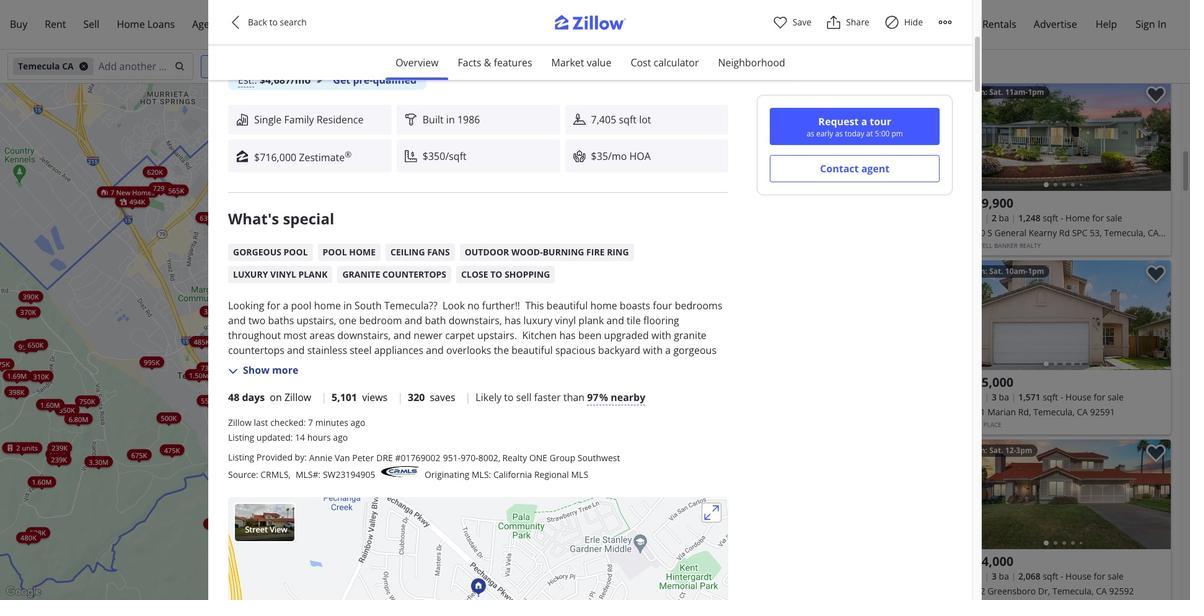 Task type: describe. For each thing, give the bounding box(es) containing it.
temecula, inside 31130 s general kearny rd spc 53, temecula, ca 92591
[[1104, 227, 1146, 239]]

ca inside 27611 marian rd, temecula, ca 92591 realty place
[[1077, 406, 1088, 418]]

ca inside filters element
[[62, 60, 74, 72]]

0 vertical spatial 1.60m link
[[431, 149, 459, 160]]

help
[[1096, 17, 1117, 31]]

to inside list item
[[491, 269, 503, 280]]

0 vertical spatial has
[[505, 314, 521, 328]]

1 vertical spatial has
[[559, 329, 576, 342]]

1 vertical spatial 239k link
[[47, 454, 71, 465]]

0 horizontal spatial ago
[[333, 431, 348, 443]]

save this home button for $269,900
[[1136, 81, 1171, 116]]

to down great
[[582, 388, 592, 402]]

granite countertops list item
[[338, 266, 451, 284]]

home inside pool home list item
[[349, 246, 376, 258]]

chevron left image for $724,000
[[962, 487, 977, 502]]

outdoor wood-burning fire ring
[[465, 246, 629, 258]]

temecula, for 30932 greensboro dr, temecula, ca 92592
[[1053, 585, 1094, 597]]

sat. for $724,000
[[990, 445, 1004, 456]]

manage rentals
[[943, 17, 1017, 31]]

for up "27611 marian rd, temecula, ca 92591" link
[[1094, 391, 1106, 403]]

burning inside outdoor wood-burning fire ring list item
[[543, 246, 584, 258]]

homes inside 4 new homes 699k
[[388, 150, 410, 159]]

new inside 2.55m 1.90m 3 new homes
[[386, 145, 400, 155]]

0 vertical spatial 239k
[[52, 443, 68, 452]]

remove boundary
[[551, 100, 630, 112]]

you inside for you 850k
[[424, 510, 433, 516]]

southwest
[[578, 452, 620, 464]]

92592 inside $724,000 30932 greensboro dr, temecula, ca 92592
[[441, 39, 476, 56]]

sat. left 1-
[[769, 87, 783, 97]]

home down your
[[596, 373, 623, 387]]

units for 4 units
[[306, 268, 322, 277]]

zillow inside zillow last checked:  7 minutes ago listing updated: 14 hours ago
[[228, 417, 252, 428]]

new
[[307, 256, 317, 261]]

bds for $724,000
[[968, 570, 983, 582]]

house for $769,000
[[451, 310, 477, 322]]

3 up 33115
[[346, 310, 351, 322]]

save this home image for $269,900
[[1146, 86, 1166, 104]]

temecula, for 27611 marian rd, temecula, ca 92591 realty place
[[1034, 406, 1075, 418]]

sought-
[[228, 388, 263, 402]]

looking for a pool home in south temecula??  look no further!!  this beautiful home boasts four bedrooms and two baths upstairs, one bedroom and bath downstairs, has luxury vinyl plank and tile flooring throughout most areas downstairs, and newer carpet upstairs.  kitchen has been upgraded with granite countertops and stainless steel appliances and overlooks the beautiful spacious backyard with a gorgeous pool, alumawood patio cover equipped with ceiling fans and electrical outlets for your entertaining needs, outdoor wood-burning fire ring, and plenty of space for entertaining.  the great home is located in the highly sought-out temecula school district, has easy access to the freeway, is close to shopping, wineries, and the esteemed pechanga casino and the journey and temecula creek golf courses.
[[228, 299, 731, 417]]

buy link
[[1, 10, 36, 39]]

1.80m
[[336, 421, 355, 430]]

485k link
[[189, 336, 214, 347]]

sqft for $565,000
[[1043, 391, 1059, 403]]

ceiling
[[391, 246, 425, 258]]

2 vertical spatial 800k link
[[359, 399, 384, 410]]

0 vertical spatial 239k link
[[47, 442, 72, 453]]

for down newer
[[425, 354, 433, 359]]

3.50m link
[[568, 355, 596, 366]]

383k 800k
[[204, 307, 238, 383]]

street
[[245, 524, 268, 535]]

383k link
[[200, 306, 224, 317]]

0 vertical spatial is
[[626, 373, 633, 387]]

©2023
[[579, 592, 598, 599]]

back to search link
[[228, 15, 321, 30]]

3d tour 765k
[[341, 274, 363, 289]]

3d inside '3d tour 785k'
[[408, 522, 414, 527]]

the down entertaining.
[[487, 388, 502, 402]]

qualified
[[373, 73, 417, 87]]

regional
[[534, 469, 569, 480]]

2 horizontal spatial 550k link
[[372, 396, 397, 408]]

1 horizontal spatial 30932
[[961, 585, 985, 597]]

729k
[[153, 183, 169, 192]]

listing inside zillow last checked:  7 minutes ago listing updated: 14 hours ago
[[228, 431, 254, 443]]

to right access
[[475, 388, 484, 402]]

0 horizontal spatial 7
[[111, 187, 114, 196]]

hide
[[904, 16, 923, 28]]

1 vertical spatial dr,
[[1038, 585, 1050, 597]]

open: sat. 10am-1pm
[[966, 266, 1044, 277]]

2 vertical spatial 1.50m link
[[328, 422, 357, 433]]

1 vertical spatial home
[[1066, 212, 1090, 224]]

a up baths
[[283, 299, 288, 313]]

data
[[566, 592, 578, 599]]

updated:
[[257, 431, 293, 443]]

1 horizontal spatial of
[[646, 592, 651, 599]]

- house for sale for $769,000
[[446, 310, 509, 322]]

0 vertical spatial 870k link
[[392, 162, 416, 173]]

bds for $269,900
[[968, 212, 983, 224]]

pre-
[[353, 73, 373, 87]]

2 horizontal spatial temecula
[[456, 403, 500, 417]]

92592 for 30932 greensboro dr, temecula, ca 92592
[[1109, 585, 1134, 597]]

est. : $4,687/mo
[[238, 73, 311, 87]]

patio
[[312, 359, 335, 372]]

corporation
[[369, 340, 412, 348]]

3d tour for 4 units
[[310, 262, 329, 268]]

3pm
[[1016, 445, 1033, 456]]

3 new homes up 2 new homes at the top left of the page
[[367, 150, 412, 160]]

plank inside looking for a pool home in south temecula??  look no further!!  this beautiful home boasts four bedrooms and two baths upstairs, one bedroom and bath downstairs, has luxury vinyl plank and tile flooring throughout most areas downstairs, and newer carpet upstairs.  kitchen has been upgraded with granite countertops and stainless steel appliances and overlooks the beautiful spacious backyard with a gorgeous pool, alumawood patio cover equipped with ceiling fans and electrical outlets for your entertaining needs, outdoor wood-burning fire ring, and plenty of space for entertaining.  the great home is located in the highly sought-out temecula school district, has easy access to the freeway, is close to shopping, wineries, and the esteemed pechanga casino and the journey and temecula creek golf courses.
[[579, 314, 604, 328]]

you down newer
[[435, 354, 444, 359]]

property images, use arrow keys to navigate, image 1 of 13 group
[[956, 260, 1171, 373]]

800k down 919k
[[389, 508, 405, 518]]

and down district,
[[358, 403, 375, 417]]

single family residence
[[254, 113, 364, 126]]

900k link
[[324, 498, 348, 510]]

798k link
[[401, 526, 425, 537]]

for down 919k
[[393, 503, 402, 509]]

799k link
[[380, 253, 404, 264]]

edit image
[[317, 74, 327, 84]]

2 vertical spatial 1.60m link
[[28, 476, 56, 487]]

sqft up calculator
[[678, 38, 700, 55]]

property images, use arrow keys to navigate, image 1 of 39 group for 4pm
[[735, 81, 951, 194]]

92592 for 33115 fox rd, temecula, ca 92592 redfin corporation
[[461, 325, 486, 337]]

electrical
[[509, 359, 550, 372]]

1 horizontal spatial ago
[[351, 417, 365, 428]]

2 as from the left
[[835, 128, 843, 139]]

you down look
[[441, 317, 450, 323]]

chevron left image down open: sat. 1-4pm
[[741, 129, 756, 144]]

ca inside $724,000 30932 greensboro dr, temecula, ca 92592
[[422, 39, 438, 56]]

sale for $724,000
[[1108, 570, 1124, 582]]

1,571
[[1019, 391, 1041, 403]]

0 vertical spatial downstairs,
[[449, 314, 502, 328]]

heart image
[[773, 15, 788, 30]]

zillow last checked:  7 minutes ago listing updated: 14 hours ago
[[228, 417, 365, 443]]

870k for the top 870k link
[[396, 163, 412, 172]]

949k
[[306, 154, 322, 163]]

$269,900
[[961, 195, 1014, 211]]

1 vertical spatial 7 new homes link
[[97, 186, 159, 197]]

3 left price square feet image
[[395, 151, 399, 161]]

1 vertical spatial 1.60m link
[[36, 399, 64, 410]]

hours
[[307, 431, 331, 443]]

get pre-qualified
[[333, 73, 417, 87]]

3d inside "3d tour 858k"
[[292, 133, 298, 139]]

property images, use arrow keys to navigate, image 1 of 39 group for 3pm
[[956, 440, 1171, 552]]

1.69m link
[[3, 370, 31, 381]]

vinyl inside looking for a pool home in south temecula??  look no further!!  this beautiful home boasts four bedrooms and two baths upstairs, one bedroom and bath downstairs, has luxury vinyl plank and tile flooring throughout most areas downstairs, and newer carpet upstairs.  kitchen has been upgraded with granite countertops and stainless steel appliances and overlooks the beautiful spacious backyard with a gorgeous pool, alumawood patio cover equipped with ceiling fans and electrical outlets for your entertaining needs, outdoor wood-burning fire ring, and plenty of space for entertaining.  the great home is located in the highly sought-out temecula school district, has easy access to the freeway, is close to shopping, wineries, and the esteemed pechanga casino and the journey and temecula creek golf courses.
[[555, 314, 576, 328]]

0 horizontal spatial the
[[378, 403, 395, 417]]

1.50m for bottom 1.50m link
[[333, 423, 352, 432]]

get
[[333, 73, 350, 87]]

0 horizontal spatial 500k link
[[157, 412, 181, 423]]

sqft for $724,000
[[1043, 570, 1059, 582]]

units for 2 units
[[22, 443, 38, 452]]

save this home button for $565,000
[[1136, 260, 1171, 295]]

agent finder
[[192, 17, 249, 31]]

3d tour link
[[287, 476, 316, 493]]

listing inside listing provided by: annie van peter dre #01769002 951-970-8002 , realty one group southwest
[[228, 451, 254, 463]]

use
[[653, 592, 663, 599]]

wood- inside list item
[[511, 246, 543, 258]]

1 vertical spatial 799k
[[384, 254, 400, 264]]

1.08m link
[[208, 349, 237, 360]]

0 horizontal spatial has
[[400, 388, 416, 402]]

a inside request a tour as early as today at 5:00 pm
[[861, 115, 867, 128]]

1 vertical spatial ,
[[289, 469, 291, 480]]

share
[[846, 16, 870, 28]]

sqft for $269,900
[[1043, 212, 1059, 224]]

1pm for $269,900
[[1028, 87, 1044, 97]]

48 days on zillow
[[228, 390, 311, 404]]

for up 30932 greensboro dr, temecula, ca 92592 link
[[1094, 570, 1106, 582]]

ba for $724,000
[[999, 570, 1009, 582]]

1 horizontal spatial for you 800k
[[427, 317, 450, 332]]

745k link
[[370, 256, 394, 267]]

remove
[[551, 100, 586, 112]]

casino
[[324, 403, 355, 417]]

1 vertical spatial 565k link
[[338, 433, 363, 445]]

1 vertical spatial beautiful
[[512, 344, 553, 357]]

800k down 2,153 sqft
[[427, 323, 443, 332]]

92591 inside 27611 marian rd, temecula, ca 92591 realty place
[[1090, 406, 1115, 418]]

easy
[[419, 388, 439, 402]]

agent finder link
[[184, 10, 258, 39]]

outdoor wood-burning fire ring list item
[[460, 244, 634, 261]]

more
[[272, 364, 298, 377]]

vinyl inside list item
[[270, 269, 296, 280]]

8002
[[478, 452, 498, 464]]

- for $769,000
[[446, 310, 449, 322]]

3 left 2,068
[[992, 570, 997, 582]]

chevron right image for 1pm
[[1150, 129, 1165, 144]]

the down needs,
[[683, 373, 698, 387]]

and down looking at left
[[228, 314, 246, 328]]

970-
[[461, 452, 478, 464]]

house for $724,000
[[1066, 570, 1092, 582]]

798k
[[405, 527, 421, 537]]

695k link
[[46, 448, 70, 459]]

and left tile
[[607, 314, 624, 328]]

31130 s general kearny rd spc 53, temecula, ca 92591 image
[[956, 81, 1171, 191]]

675k link
[[127, 449, 151, 460]]

494k link
[[115, 196, 150, 207]]

5 beds
[[568, 14, 596, 55]]

270k
[[294, 261, 310, 270]]

bds inside map region
[[353, 310, 368, 322]]

1 horizontal spatial 835k link
[[340, 115, 364, 126]]

180k
[[293, 267, 308, 276]]

for up great
[[587, 359, 601, 372]]

1 vertical spatial for you 800k
[[389, 503, 412, 518]]

chevron right image for $724,000
[[1150, 487, 1165, 502]]

4 for 4 units
[[300, 268, 304, 277]]

close
[[556, 388, 580, 402]]

open: for $724,000
[[966, 445, 988, 456]]

1 vertical spatial with
[[643, 344, 663, 357]]

| for | 320 saves
[[398, 390, 403, 404]]

1 horizontal spatial 550k link
[[344, 326, 369, 337]]

contact agent button
[[770, 155, 940, 182]]

3 new homes up the 529k link
[[395, 151, 439, 161]]

850k for 3d tour 850k
[[354, 337, 370, 346]]

1 vertical spatial 870k link
[[469, 442, 494, 453]]

bds for $565,000
[[968, 391, 983, 403]]

gorgeous pool
[[233, 246, 308, 258]]

and down temecula??
[[405, 314, 422, 328]]

0 horizontal spatial link
[[335, 366, 365, 383]]

10am-
[[1005, 266, 1028, 277]]

est.
[[238, 73, 254, 87]]

3d tour 949k
[[306, 149, 329, 163]]

coldwell banker realty
[[961, 241, 1041, 250]]

for inside map region
[[479, 310, 491, 322]]

92591 inside 31130 s general kearny rd spc 53, temecula, ca 92591
[[961, 242, 985, 254]]

2 horizontal spatial 1.50m link
[[381, 188, 409, 199]]

1.20m
[[712, 90, 732, 99]]

hide image
[[885, 15, 899, 30]]

7 new homes for 7 new homes link to the bottom
[[111, 187, 155, 196]]

2,153 sqft
[[404, 310, 444, 322]]

mls logo image
[[380, 465, 420, 478]]

you down 919k link
[[403, 503, 412, 509]]

800k right special on the top of page
[[335, 208, 351, 217]]

500k inside 500k link
[[161, 413, 177, 422]]

for inside for you 850k
[[414, 510, 423, 516]]

and up appliances
[[393, 329, 411, 342]]

0 vertical spatial in
[[446, 113, 455, 126]]

gorgeous pool list item
[[228, 244, 313, 261]]

the down upstairs.
[[494, 344, 509, 357]]

open: for $269,900
[[966, 87, 988, 97]]

countertops inside list item
[[383, 269, 446, 280]]

and down newer
[[426, 344, 444, 357]]

most
[[284, 329, 307, 342]]

3d inside 3d tour 765k
[[344, 274, 350, 280]]

chevron right image for 4pm
[[930, 129, 945, 144]]

fire inside list item
[[587, 246, 605, 258]]

chevron down image
[[664, 574, 673, 583]]

0 vertical spatial 7
[[379, 168, 383, 177]]

2 vertical spatial in
[[672, 373, 681, 387]]

and down access
[[435, 403, 453, 417]]

creek
[[503, 403, 530, 417]]

property images, use arrow keys to navigate, image 1 of 46 group
[[164, 180, 695, 291]]

burning inside looking for a pool home in south temecula??  look no further!!  this beautiful home boasts four bedrooms and two baths upstairs, one bedroom and bath downstairs, has luxury vinyl plank and tile flooring throughout most areas downstairs, and newer carpet upstairs.  kitchen has been upgraded with granite countertops and stainless steel appliances and overlooks the beautiful spacious backyard with a gorgeous pool, alumawood patio cover equipped with ceiling fans and electrical outlets for your entertaining needs, outdoor wood-burning fire ring, and plenty of space for entertaining.  the great home is located in the highly sought-out temecula school district, has easy access to the freeway, is close to shopping, wineries, and the esteemed pechanga casino and the journey and temecula creek golf courses.
[[297, 373, 334, 387]]

769k link
[[481, 448, 506, 459]]

$745,000
[[740, 195, 793, 211]]

zillow logo image
[[236, 149, 249, 163]]

street view
[[245, 524, 287, 535]]

2 vertical spatial with
[[412, 359, 432, 372]]

s
[[988, 227, 992, 239]]

price square feet image
[[404, 149, 418, 163]]

2,068
[[1019, 570, 1041, 582]]

plenty
[[398, 373, 426, 387]]

home up '11.0m'
[[590, 299, 617, 313]]

open: sat. 1-4pm
[[745, 87, 808, 97]]

save this home button for $769,000
[[483, 180, 518, 214]]

| for | likely to sell faster than 97 % nearby
[[465, 390, 471, 404]]

and down most
[[287, 344, 305, 357]]

temecula, for 33115 fox rd, temecula, ca 92592 redfin corporation
[[405, 325, 446, 337]]

1 vertical spatial is
[[546, 388, 554, 402]]

close to shopping list item
[[456, 266, 555, 284]]

800k right price square feet image
[[422, 157, 438, 166]]

845k link
[[362, 536, 386, 547]]

tour inside '3d tour 785k'
[[415, 522, 427, 527]]

0 vertical spatial beautiful
[[547, 299, 588, 313]]

tour inside 3d tour 799k
[[301, 110, 314, 116]]

2 horizontal spatial link
[[619, 205, 652, 222]]

1.90m
[[358, 303, 377, 313]]

$35/mo
[[591, 149, 627, 163]]

30932 greensboro dr, temecula, ca 92592 image
[[956, 440, 1171, 549]]

1 vertical spatial 800k link
[[218, 372, 242, 383]]

chevron right image for $565,000
[[1150, 308, 1165, 323]]

0 horizontal spatial in
[[344, 299, 352, 313]]

sqft for $769,000
[[428, 310, 444, 322]]

and up entertaining.
[[489, 359, 506, 372]]

for up baths
[[267, 299, 280, 313]]

zillow logo image
[[546, 15, 645, 37]]

0 vertical spatial 565k
[[168, 185, 184, 195]]

1 vertical spatial 565k
[[342, 434, 358, 444]]

ring
[[607, 246, 629, 258]]

insights tags list
[[228, 239, 729, 284]]

keyboard
[[491, 592, 516, 599]]

rd, for $565,000
[[1018, 406, 1031, 418]]

$724,000 for $724,000
[[961, 553, 1014, 570]]

zillow inside listed status list
[[285, 390, 311, 404]]

the down highly
[[706, 388, 722, 402]]

1 vertical spatial temecula
[[281, 388, 326, 402]]

search
[[280, 16, 307, 28]]

to inside listed status list
[[504, 390, 514, 404]]

905k link
[[325, 205, 350, 216]]

0 vertical spatial with
[[652, 329, 671, 342]]

chevron down image inside show more button
[[228, 367, 238, 377]]

31130 s general kearny rd spc 53, temecula, ca 92591
[[961, 227, 1159, 254]]

$724,000 for $724,000 30932 greensboro dr, temecula, ca 92592
[[228, 13, 313, 40]]

flooring
[[644, 314, 679, 328]]

275k link
[[477, 516, 502, 527]]

for up listed status list
[[470, 373, 483, 387]]

0 horizontal spatial 1.50m link
[[185, 369, 213, 380]]

27611 marian rd, temecula, ca 92591 realty place
[[961, 406, 1115, 429]]

temecula??
[[384, 299, 438, 313]]

800k inside 383k 800k
[[222, 373, 238, 383]]

plus image
[[695, 538, 708, 551]]

ceiling fans list item
[[386, 244, 455, 261]]

0 vertical spatial 565k link
[[164, 184, 189, 195]]

homes inside 2.55m 1.90m 3 new homes
[[402, 145, 424, 155]]

fans inside list item
[[427, 246, 450, 258]]

and down highly
[[686, 388, 704, 402]]

3d tour for 800k
[[426, 152, 445, 157]]

7 inside zillow last checked:  7 minutes ago listing updated: 14 hours ago
[[308, 417, 313, 428]]

tour inside '3d tour 949k'
[[316, 149, 329, 155]]

south
[[355, 299, 382, 313]]

2 vertical spatial 1.60m
[[32, 477, 52, 486]]

place
[[984, 420, 1002, 429]]

1 horizontal spatial realty
[[1020, 241, 1041, 250]]

sat. for $269,900
[[990, 87, 1004, 97]]

3 up fox
[[377, 310, 382, 322]]

1 vertical spatial 239k
[[51, 455, 67, 464]]

729k link
[[149, 182, 173, 193]]

0 horizontal spatial 550k link
[[197, 395, 221, 406]]

1pm for $565,000
[[1028, 266, 1044, 277]]

today
[[845, 128, 865, 139]]

3d inside 3d tour 799k
[[295, 110, 300, 116]]

dr, inside $724,000 30932 greensboro dr, temecula, ca 92592
[[339, 39, 356, 56]]

2 33115 fox rd, temecula, ca 92592 image from the left
[[518, 180, 695, 289]]



Task type: vqa. For each thing, say whether or not it's contained in the screenshot.


Task type: locate. For each thing, give the bounding box(es) containing it.
a left tour
[[861, 115, 867, 128]]

0 vertical spatial pool
[[284, 246, 308, 258]]

remove tag image
[[79, 61, 89, 71]]

skip link list tab list
[[386, 45, 795, 81]]

house for $565,000
[[1066, 391, 1092, 403]]

house type image
[[236, 113, 249, 126]]

0 horizontal spatial 30932
[[228, 39, 264, 56]]

1 vertical spatial fans
[[467, 359, 486, 372]]

835k link
[[340, 115, 364, 126], [280, 262, 305, 273]]

835k up ®
[[344, 116, 360, 125]]

1 horizontal spatial in
[[446, 113, 455, 126]]

4 for 4 new homes 699k
[[366, 150, 370, 159]]

save this home button inside map region
[[483, 180, 518, 214]]

district,
[[362, 388, 397, 402]]

0 vertical spatial 835k
[[344, 116, 360, 125]]

home left 'loans'
[[117, 17, 145, 31]]

sign in link
[[1127, 10, 1175, 39]]

sqft up 33115 fox rd, temecula, ca 92592 link
[[428, 310, 444, 322]]

0 horizontal spatial greensboro
[[267, 39, 336, 56]]

| 320 saves
[[398, 390, 455, 404]]

chevron right image
[[930, 129, 945, 144], [1150, 129, 1165, 144]]

4pm
[[792, 87, 808, 97]]

500k link up 475k link
[[157, 412, 181, 423]]

beautiful up "electrical"
[[512, 344, 553, 357]]

1 horizontal spatial 870k
[[474, 443, 490, 452]]

850k for for you 850k
[[411, 516, 427, 525]]

30932 inside $724,000 30932 greensboro dr, temecula, ca 92592
[[228, 39, 264, 56]]

1 listing from the top
[[228, 431, 254, 443]]

7 right 2.58m
[[308, 417, 313, 428]]

1.50m link down 2 new homes at the top left of the page
[[381, 188, 409, 199]]

temecula, inside 33115 fox rd, temecula, ca 92592 redfin corporation
[[405, 325, 446, 337]]

48
[[228, 390, 239, 404]]

1 horizontal spatial $724,000
[[961, 553, 1014, 570]]

1,248
[[1019, 212, 1041, 224]]

0 vertical spatial 1.60m
[[435, 150, 455, 159]]

2 chevron right image from the left
[[1150, 129, 1165, 144]]

1 horizontal spatial vinyl
[[555, 314, 576, 328]]

chevron left image down open: sat. 12-3pm
[[962, 487, 977, 502]]

1 horizontal spatial 1.50m link
[[328, 422, 357, 433]]

1 horizontal spatial 7
[[308, 417, 313, 428]]

390k
[[23, 292, 39, 301]]

1.50m for the left 1.50m link
[[189, 370, 209, 379]]

7 new homes for the topmost 7 new homes link
[[379, 168, 423, 177]]

ago
[[351, 417, 365, 428], [333, 431, 348, 443]]

500k link
[[157, 412, 181, 423], [311, 499, 335, 510]]

0 vertical spatial 500k link
[[157, 412, 181, 423]]

save this home image
[[1146, 445, 1166, 463]]

7,405
[[591, 113, 616, 126]]

1 vertical spatial greensboro
[[988, 585, 1036, 597]]

0 horizontal spatial 835k link
[[280, 262, 305, 273]]

keyboard shortcuts button
[[491, 592, 544, 600]]

1 horizontal spatial chevron right image
[[1150, 129, 1165, 144]]

870k link down the 6 new homes
[[392, 162, 416, 173]]

ba up general
[[999, 212, 1009, 224]]

tour inside "3d tour 540k"
[[310, 463, 322, 469]]

2 | from the left
[[398, 390, 403, 404]]

tour inside 3d tour 765k
[[351, 274, 363, 280]]

luxury vinyl plank list item
[[228, 266, 333, 284]]

sale up '31130 s general kearny rd spc 53, temecula, ca 92591' link
[[1107, 212, 1123, 224]]

0 horizontal spatial 500k
[[161, 413, 177, 422]]

ago up 573k link
[[351, 417, 365, 428]]

for up '3d tour 785k'
[[414, 510, 423, 516]]

1 vertical spatial 870k
[[474, 443, 490, 452]]

800k link down the ring,
[[359, 399, 384, 410]]

ba for $769,000
[[384, 310, 394, 322]]

show
[[243, 364, 270, 377]]

hoa image
[[573, 149, 586, 163]]

rd, inside 27611 marian rd, temecula, ca 92591 realty place
[[1018, 406, 1031, 418]]

has down plenty
[[400, 388, 416, 402]]

| left likely at the bottom
[[465, 390, 471, 404]]

link up ring
[[619, 205, 652, 222]]

and down equipped
[[377, 373, 395, 387]]

for up 33115 fox rd, temecula, ca 92592 link
[[431, 317, 440, 323]]

sat. for $565,000
[[990, 266, 1004, 277]]

minutes
[[315, 417, 348, 428]]

0 vertical spatial 500k
[[161, 413, 177, 422]]

- for $565,000
[[1061, 391, 1064, 403]]

chevron right image inside property images, use arrow keys to navigate, image 1 of 13 group
[[1150, 308, 1165, 323]]

1 horizontal spatial 870k link
[[469, 442, 494, 453]]

870k
[[396, 163, 412, 172], [474, 443, 490, 452]]

realty down kearny
[[1020, 241, 1041, 250]]

bedrooms
[[675, 299, 723, 313]]

0 vertical spatial $724,000
[[228, 13, 313, 40]]

1 horizontal spatial 500k link
[[311, 499, 335, 510]]

1 horizontal spatial 800k link
[[330, 207, 355, 218]]

| for | 5,101 views
[[321, 390, 327, 404]]

ceiling fans
[[391, 246, 450, 258]]

540k
[[299, 468, 315, 478]]

0 horizontal spatial $724,000
[[228, 13, 313, 40]]

home inside main navigation
[[117, 17, 145, 31]]

the up '| likely to sell faster than 97 % nearby' on the bottom
[[550, 373, 567, 387]]

greensboro down 'search'
[[267, 39, 336, 56]]

835k link down 509k
[[280, 262, 305, 273]]

0 vertical spatial ,
[[498, 452, 501, 464]]

access
[[442, 388, 472, 402]]

a up entertaining at the right bottom of page
[[665, 344, 671, 357]]

1.50m link down '1.08m' link
[[185, 369, 213, 380]]

for you link
[[417, 353, 446, 369]]

27611 marian rd, temecula, ca 92591 image
[[956, 260, 1171, 370]]

chevron right image inside the property images, use arrow keys to navigate, image 1 of 49 group
[[1150, 129, 1165, 144]]

home up the spc
[[1066, 212, 1090, 224]]

528k
[[30, 528, 46, 537]]

239k
[[52, 443, 68, 452], [51, 455, 67, 464]]

0 horizontal spatial burning
[[297, 373, 334, 387]]

545k
[[233, 436, 249, 446]]

383k
[[204, 307, 220, 316]]

listed status list
[[228, 390, 729, 405]]

save this home image for $565,000
[[1146, 265, 1166, 284]]

0 horizontal spatial fire
[[336, 373, 352, 387]]

0 vertical spatial 7 new homes link
[[365, 167, 428, 178]]

ba for $565,000
[[999, 391, 1009, 403]]

what's special
[[228, 209, 334, 229]]

1 horizontal spatial 799k
[[384, 254, 400, 264]]

in up wineries,
[[672, 373, 681, 387]]

835k for leftmost the 835k link
[[285, 263, 301, 272]]

rd, for $769,000
[[389, 325, 402, 337]]

of inside looking for a pool home in south temecula??  look no further!!  this beautiful home boasts four bedrooms and two baths upstairs, one bedroom and bath downstairs, has luxury vinyl plank and tile flooring throughout most areas downstairs, and newer carpet upstairs.  kitchen has been upgraded with granite countertops and stainless steel appliances and overlooks the beautiful spacious backyard with a gorgeous pool, alumawood patio cover equipped with ceiling fans and electrical outlets for your entertaining needs, outdoor wood-burning fire ring, and plenty of space for entertaining.  the great home is located in the highly sought-out temecula school district, has easy access to the freeway, is close to shopping, wineries, and the esteemed pechanga casino and the journey and temecula creek golf courses.
[[429, 373, 438, 387]]

1 horizontal spatial link
[[435, 427, 464, 443]]

3 inside 2.55m 1.90m 3 new homes
[[380, 145, 384, 155]]

3 down "$565,000"
[[992, 391, 997, 403]]

2.85m link
[[463, 308, 491, 319]]

| left 320
[[398, 390, 403, 404]]

3d inside '3d tour 949k'
[[310, 149, 315, 155]]

30932 greensboro dr image
[[229, 498, 728, 600]]

chevron left image inside the property images, use arrow keys to navigate, image 1 of 49 group
[[962, 129, 977, 144]]

3 ba inside map region
[[377, 310, 394, 322]]

870k for 870k link to the bottom
[[474, 443, 490, 452]]

1.60m down 310k link
[[40, 400, 60, 409]]

rd, inside 33115 fox rd, temecula, ca 92592 redfin corporation
[[389, 325, 402, 337]]

0 vertical spatial 800k link
[[330, 207, 355, 218]]

2 chevron right image from the top
[[1150, 487, 1165, 502]]

house inside map region
[[451, 310, 477, 322]]

0 vertical spatial of
[[429, 373, 438, 387]]

wood- inside looking for a pool home in south temecula??  look no further!!  this beautiful home boasts four bedrooms and two baths upstairs, one bedroom and bath downstairs, has luxury vinyl plank and tile flooring throughout most areas downstairs, and newer carpet upstairs.  kitchen has been upgraded with granite countertops and stainless steel appliances and overlooks the beautiful spacious backyard with a gorgeous pool, alumawood patio cover equipped with ceiling fans and electrical outlets for your entertaining needs, outdoor wood-burning fire ring, and plenty of space for entertaining.  the great home is located in the highly sought-out temecula school district, has easy access to the freeway, is close to shopping, wineries, and the esteemed pechanga casino and the journey and temecula creek golf courses.
[[268, 373, 297, 387]]

to right back
[[269, 16, 278, 28]]

0 vertical spatial 1.50m
[[385, 189, 405, 198]]

33238 calle langarica, temecula, ca 92592 image
[[735, 81, 951, 191]]

2 horizontal spatial 2
[[992, 212, 997, 224]]

realty inside 27611 marian rd, temecula, ca 92591 realty place
[[961, 420, 982, 429]]

1.19m link
[[399, 458, 427, 469]]

zillow
[[285, 390, 311, 404], [228, 417, 252, 428]]

chevron right image inside "property images, use arrow keys to navigate, image 1 of 39" group
[[1150, 487, 1165, 502]]

with up plenty
[[412, 359, 432, 372]]

2 for 2 new homes
[[364, 164, 368, 173]]

650k
[[28, 340, 44, 349]]

550k up redfin
[[349, 327, 365, 336]]

2 up s
[[992, 212, 997, 224]]

with down the flooring
[[652, 329, 671, 342]]

pm
[[892, 128, 903, 139]]

sale inside map region
[[493, 310, 509, 322]]

- house for sale for $724,000
[[1061, 570, 1124, 582]]

newer
[[414, 329, 443, 342]]

bedroom
[[359, 314, 402, 328]]

new inside 4 new homes 699k
[[372, 150, 386, 159]]

7 new homes down price square feet image
[[379, 168, 423, 177]]

greensboro inside $724,000 30932 greensboro dr, temecula, ca 92592
[[267, 39, 336, 56]]

500k inside the 919k 500k
[[315, 500, 331, 510]]

799k inside 3d tour 799k
[[291, 115, 307, 125]]

2 1pm from the top
[[1028, 266, 1044, 277]]

home up granite
[[349, 246, 376, 258]]

pool home list item
[[318, 244, 381, 261]]

27611
[[961, 406, 985, 418]]

0 horizontal spatial 550k
[[201, 396, 217, 405]]

in right built
[[446, 113, 455, 126]]

3.50m
[[572, 356, 592, 365]]

550k left 48 in the left bottom of the page
[[201, 396, 217, 405]]

chevron left image down open: sat. 11am-1pm
[[962, 129, 977, 144]]

ba up marian
[[999, 391, 1009, 403]]

0 vertical spatial vinyl
[[270, 269, 296, 280]]

ca inside 31130 s general kearny rd spc 53, temecula, ca 92591
[[1148, 227, 1159, 239]]

property images, use arrow keys to navigate, image 1 of 39 group
[[735, 81, 951, 194], [956, 440, 1171, 552]]

528k link
[[25, 527, 50, 538]]

property images, use arrow keys to navigate, image 1 of 49 group
[[956, 81, 1171, 194]]

3 ba for $769,000
[[377, 310, 394, 322]]

home up upstairs,
[[314, 299, 341, 313]]

1 vertical spatial realty
[[961, 420, 982, 429]]

7 new homes up 494k
[[111, 187, 155, 196]]

870k link up 1.10m
[[469, 442, 494, 453]]

1 vertical spatial units
[[22, 443, 38, 452]]

3 ba for $565,000
[[992, 391, 1009, 403]]

2 vertical spatial has
[[400, 388, 416, 402]]

burning up the 1.25m
[[543, 246, 584, 258]]

0 vertical spatial rd,
[[389, 325, 402, 337]]

2 horizontal spatial has
[[559, 329, 576, 342]]

1 horizontal spatial fans
[[467, 359, 486, 372]]

property images, use arrow keys to navigate, image 1 of 38 group
[[735, 0, 951, 12]]

shopping,
[[594, 388, 640, 402]]

850k link
[[408, 513, 433, 524]]

1.50m link up 573k link
[[328, 422, 357, 433]]

0 horizontal spatial ,
[[289, 469, 291, 480]]

wood- down alumawood
[[268, 373, 297, 387]]

0 horizontal spatial |
[[321, 390, 327, 404]]

plank inside list item
[[298, 269, 328, 280]]

850k inside for you 850k
[[411, 516, 427, 525]]

fans inside looking for a pool home in south temecula??  look no further!!  this beautiful home boasts four bedrooms and two baths upstairs, one bedroom and bath downstairs, has luxury vinyl plank and tile flooring throughout most areas downstairs, and newer carpet upstairs.  kitchen has been upgraded with granite countertops and stainless steel appliances and overlooks the beautiful spacious backyard with a gorgeous pool, alumawood patio cover equipped with ceiling fans and electrical outlets for your entertaining needs, outdoor wood-burning fire ring, and plenty of space for entertaining.  the great home is located in the highly sought-out temecula school district, has easy access to the freeway, is close to shopping, wineries, and the esteemed pechanga casino and the journey and temecula creek golf courses.
[[467, 359, 486, 372]]

1 horizontal spatial wood-
[[511, 246, 543, 258]]

0 horizontal spatial 2
[[16, 443, 20, 452]]

1 horizontal spatial 7 new homes link
[[365, 167, 428, 178]]

- house for sale inside map region
[[446, 310, 509, 322]]

in up one
[[344, 299, 352, 313]]

chevron right image inside "property images, use arrow keys to navigate, image 1 of 39" group
[[930, 129, 945, 144]]

1 horizontal spatial chevron down image
[[444, 61, 454, 71]]

1 vertical spatial 30932
[[961, 585, 985, 597]]

- house for sale up 30932 greensboro dr, temecula, ca 92592 link
[[1061, 570, 1124, 582]]

0 horizontal spatial downstairs,
[[337, 329, 391, 342]]

than
[[564, 390, 585, 404]]

temecula, inside $724,000 30932 greensboro dr, temecula, ca 92592
[[360, 39, 419, 56]]

single
[[254, 113, 282, 126]]

0 vertical spatial link
[[619, 205, 652, 222]]

sale for $565,000
[[1108, 391, 1124, 403]]

pool,
[[228, 359, 251, 372]]

0 vertical spatial countertops
[[383, 269, 446, 280]]

pool inside looking for a pool home in south temecula??  look no further!!  this beautiful home boasts four bedrooms and two baths upstairs, one bedroom and bath downstairs, has luxury vinyl plank and tile flooring throughout most areas downstairs, and newer carpet upstairs.  kitchen has been upgraded with granite countertops and stainless steel appliances and overlooks the beautiful spacious backyard with a gorgeous pool, alumawood patio cover equipped with ceiling fans and electrical outlets for your entertaining needs, outdoor wood-burning fire ring, and plenty of space for entertaining.  the great home is located in the highly sought-out temecula school district, has easy access to the freeway, is close to shopping, wineries, and the esteemed pechanga casino and the journey and temecula creek golf courses.
[[291, 299, 312, 313]]

has down further!!
[[505, 314, 521, 328]]

search image
[[175, 61, 185, 71]]

- up "27611 marian rd, temecula, ca 92591" link
[[1061, 391, 1064, 403]]

temecula, inside 27611 marian rd, temecula, ca 92591 realty place
[[1034, 406, 1075, 418]]

chevron left image
[[228, 15, 243, 30], [962, 308, 977, 323]]

1 horizontal spatial burning
[[543, 246, 584, 258]]

1 as from the left
[[807, 128, 815, 139]]

1 vertical spatial 92592
[[461, 325, 486, 337]]

sqft
[[678, 38, 700, 55], [619, 113, 637, 126], [1043, 212, 1059, 224], [428, 310, 444, 322], [1043, 391, 1059, 403], [1043, 570, 1059, 582]]

3
[[380, 145, 384, 155], [367, 150, 371, 160], [395, 151, 399, 161], [346, 310, 351, 322], [377, 310, 382, 322], [992, 391, 997, 403], [992, 570, 997, 582]]

350k link
[[55, 404, 79, 415]]

save this home button for $724,000
[[1136, 440, 1171, 474]]

boundary
[[588, 100, 630, 112]]

hammer image
[[404, 113, 418, 126]]

0 vertical spatial units
[[306, 268, 322, 277]]

3 ba for $724,000
[[992, 570, 1009, 582]]

temecula down access
[[456, 403, 500, 417]]

google image
[[3, 584, 44, 600]]

chevron down image
[[444, 61, 454, 71], [228, 367, 238, 377]]

7,405 sqft lot
[[591, 113, 651, 126]]

re-
[[667, 100, 681, 112]]

1.60m up the 529k link
[[435, 150, 455, 159]]

dr, up get
[[339, 39, 356, 56]]

sale for $269,900
[[1107, 212, 1123, 224]]

1 vertical spatial wood-
[[268, 373, 297, 387]]

rentals
[[983, 17, 1017, 31]]

expand image
[[702, 503, 722, 523]]

$724,000 30932 greensboro dr, temecula, ca 92592
[[228, 13, 476, 56]]

1 vertical spatial 500k
[[315, 500, 331, 510]]

0 horizontal spatial 4
[[300, 268, 304, 277]]

ca inside 33115 fox rd, temecula, ca 92592 redfin corporation
[[448, 325, 459, 337]]

filters element
[[0, 50, 1190, 84]]

luxury
[[233, 269, 268, 280]]

800k link down pool, on the left bottom of the page
[[218, 372, 242, 383]]

550k for 550k link to the middle
[[349, 327, 365, 336]]

2 for 2 ba
[[992, 212, 997, 224]]

minus image
[[695, 570, 708, 583]]

temecula inside filters element
[[18, 60, 60, 72]]

0 horizontal spatial countertops
[[228, 344, 285, 357]]

3d inside 3d tour 850k
[[358, 332, 364, 337]]

1.50m for the right 1.50m link
[[385, 189, 405, 198]]

550k
[[349, 327, 365, 336], [201, 396, 217, 405], [376, 397, 392, 407]]

pool up 270k
[[284, 246, 308, 258]]

800k down the ring,
[[364, 400, 379, 410]]

pool home
[[323, 246, 376, 258]]

open: for $565,000
[[966, 266, 988, 277]]

| left school
[[321, 390, 327, 404]]

share image
[[826, 15, 841, 30]]

3d inside "3d tour 540k"
[[303, 463, 309, 469]]

3d tour
[[426, 152, 445, 157], [396, 159, 415, 164], [310, 262, 329, 268], [295, 477, 314, 483]]

re-center
[[667, 100, 709, 112]]

to left sell
[[504, 390, 514, 404]]

entertaining
[[627, 359, 683, 372]]

map region
[[0, 9, 797, 600]]

- house for sale for $565,000
[[1061, 391, 1124, 403]]

3 | from the left
[[465, 390, 471, 404]]

1 horizontal spatial greensboro
[[988, 585, 1036, 597]]

plank up been
[[579, 314, 604, 328]]

0 horizontal spatial realty
[[961, 420, 982, 429]]

2.20m
[[459, 341, 479, 350]]

chevron left image left back
[[228, 15, 243, 30]]

home loans
[[117, 17, 175, 31]]

0 vertical spatial 799k
[[291, 115, 307, 125]]

facts
[[458, 56, 482, 69]]

chevron right image
[[1150, 308, 1165, 323], [1150, 487, 1165, 502]]

residence
[[317, 113, 364, 126]]

for up 53,
[[1093, 212, 1104, 224]]

1 33115 fox rd, temecula, ca 92592 image from the left
[[341, 180, 518, 289]]

more image
[[938, 15, 953, 30]]

link
[[619, 205, 652, 222], [335, 366, 365, 383], [435, 427, 464, 443]]

of
[[429, 373, 438, 387], [646, 592, 651, 599]]

239k link
[[47, 442, 72, 453], [47, 454, 71, 465]]

agent
[[192, 17, 219, 31]]

chevron left image for $269,900
[[962, 129, 977, 144]]

fire up school
[[336, 373, 352, 387]]

open: down neighborhood
[[745, 87, 767, 97]]

550k link down the ring,
[[372, 396, 397, 408]]

upstairs.
[[477, 329, 517, 342]]

$724,000 inside $724,000 30932 greensboro dr, temecula, ca 92592
[[228, 13, 313, 40]]

0 vertical spatial greensboro
[[267, 39, 336, 56]]

house down 2.55m
[[451, 310, 477, 322]]

4 units
[[300, 268, 322, 277]]

downstairs, down no
[[449, 314, 502, 328]]

sign
[[1136, 17, 1155, 31]]

- inside map region
[[446, 310, 449, 322]]

a left map
[[690, 592, 694, 599]]

sqft inside map region
[[428, 310, 444, 322]]

tour inside "3d tour 858k"
[[299, 133, 311, 139]]

4 new homes link
[[352, 149, 414, 160]]

1.60m link down 695k link
[[28, 476, 56, 487]]

2 listing from the top
[[228, 451, 254, 463]]

1 horizontal spatial |
[[398, 390, 403, 404]]

3 ba left 2,068
[[992, 570, 1009, 582]]

33115 fox rd, temecula, ca 92592 image
[[341, 180, 518, 289], [518, 180, 695, 289]]

dre
[[376, 452, 393, 464]]

special
[[283, 209, 334, 229]]

1.50m down '1.08m' link
[[189, 370, 209, 379]]

terms of use
[[627, 592, 663, 599]]

for up upstairs.
[[479, 310, 491, 322]]

1 1pm from the top
[[1028, 87, 1044, 97]]

1 vertical spatial 835k link
[[280, 262, 305, 273]]

475k link
[[160, 444, 184, 455]]

save
[[793, 16, 812, 28]]

1 vertical spatial 92591
[[1090, 406, 1115, 418]]

no
[[468, 299, 480, 313]]

1 horizontal spatial 500k
[[315, 500, 331, 510]]

11am-
[[1005, 87, 1028, 97]]

3 ba up marian
[[992, 391, 1009, 403]]

0 vertical spatial 1.50m link
[[381, 188, 409, 199]]

3 left 6
[[367, 150, 371, 160]]

550k for the leftmost 550k link
[[201, 396, 217, 405]]

1 vertical spatial 1.50m
[[189, 370, 209, 379]]

0 vertical spatial house
[[451, 310, 477, 322]]

chevron left image
[[741, 129, 756, 144], [962, 129, 977, 144], [962, 487, 977, 502]]

this property on the map image
[[471, 578, 486, 597]]

3.10m
[[433, 257, 452, 266]]

sale for $769,000
[[493, 310, 509, 322]]

1 vertical spatial 7
[[111, 187, 114, 196]]

1 horizontal spatial 565k
[[342, 434, 358, 444]]

ba for $269,900
[[999, 212, 1009, 224]]

ba inside map region
[[384, 310, 394, 322]]

has up "spacious" on the bottom of page
[[559, 329, 576, 342]]

0 horizontal spatial wood-
[[268, 373, 297, 387]]

1 chevron right image from the left
[[930, 129, 945, 144]]

chevron left image inside property images, use arrow keys to navigate, image 1 of 13 group
[[962, 308, 977, 323]]

0 vertical spatial the
[[550, 373, 567, 387]]

92592 inside 33115 fox rd, temecula, ca 92592 redfin corporation
[[461, 325, 486, 337]]

875k link
[[404, 503, 428, 514]]

three dimensional image
[[351, 187, 358, 194]]

1 horizontal spatial is
[[626, 373, 633, 387]]

wood- up the 1.25m
[[511, 246, 543, 258]]

1 vertical spatial 1.60m
[[40, 400, 60, 409]]

- for $269,900
[[1061, 212, 1064, 224]]

620k
[[147, 167, 163, 176]]

795k link
[[373, 355, 398, 366]]

close image
[[635, 102, 644, 110]]

550k for right 550k link
[[376, 397, 392, 407]]

4 inside 4 new homes 699k
[[366, 150, 370, 159]]

800k link down three dimensional icon on the top left
[[330, 207, 355, 218]]

835k for the 835k link to the right
[[344, 116, 360, 125]]

you
[[441, 317, 450, 323], [435, 354, 444, 359], [403, 503, 412, 509], [424, 510, 433, 516]]

rd, up corporation
[[389, 325, 402, 337]]

®
[[345, 149, 352, 160]]

0 horizontal spatial 799k
[[291, 115, 307, 125]]

2 for 2 units
[[16, 443, 20, 452]]

close
[[461, 269, 488, 280]]

cost
[[631, 56, 651, 69]]

0 horizontal spatial 7 new homes link
[[97, 186, 159, 197]]

0 horizontal spatial 870k link
[[392, 162, 416, 173]]

475k
[[164, 445, 180, 454]]

1 vertical spatial house
[[1066, 391, 1092, 403]]

1 chevron right image from the top
[[1150, 308, 1165, 323]]

clear field image
[[173, 61, 183, 71]]

sqft left lot
[[619, 113, 637, 126]]

pool inside list item
[[284, 246, 308, 258]]

zillow up 545k
[[228, 417, 252, 428]]

tour inside 3d tour 850k
[[365, 332, 377, 337]]

likely
[[476, 390, 502, 404]]

countertops inside looking for a pool home in south temecula??  look no further!!  this beautiful home boasts four bedrooms and two baths upstairs, one bedroom and bath downstairs, has luxury vinyl plank and tile flooring throughout most areas downstairs, and newer carpet upstairs.  kitchen has been upgraded with granite countertops and stainless steel appliances and overlooks the beautiful spacious backyard with a gorgeous pool, alumawood patio cover equipped with ceiling fans and electrical outlets for your entertaining needs, outdoor wood-burning fire ring, and plenty of space for entertaining.  the great home is located in the highly sought-out temecula school district, has easy access to the freeway, is close to shopping, wineries, and the esteemed pechanga casino and the journey and temecula creek golf courses.
[[228, 344, 285, 357]]

2 ba
[[992, 212, 1009, 224]]

2 vertical spatial link
[[435, 427, 464, 443]]

overview button
[[386, 45, 449, 80]]

1 horizontal spatial dr,
[[1038, 585, 1050, 597]]

temecula, down 1,571 sqft
[[1034, 406, 1075, 418]]

originating mls: california regional mls
[[425, 469, 588, 480]]

370k
[[20, 307, 36, 316]]

390k link
[[18, 291, 43, 302]]

1 | from the left
[[321, 390, 327, 404]]

0 vertical spatial 870k
[[396, 163, 412, 172]]

- for $724,000
[[1061, 570, 1064, 582]]

0 horizontal spatial chevron right image
[[930, 129, 945, 144]]

800k down pool, on the left bottom of the page
[[222, 373, 238, 383]]

0 vertical spatial for you 800k
[[427, 317, 450, 332]]

save this home image
[[926, 86, 946, 104], [1146, 86, 1166, 104], [493, 185, 513, 203], [1146, 265, 1166, 284]]

678k
[[508, 130, 524, 140]]

chevron left image down open: sat. 10am-1pm
[[962, 308, 977, 323]]

3d tour for 2 new homes
[[396, 159, 415, 164]]

link up school
[[335, 366, 365, 383]]

temecula up pechanga
[[281, 388, 326, 402]]

fire inside looking for a pool home in south temecula??  look no further!!  this beautiful home boasts four bedrooms and two baths upstairs, one bedroom and bath downstairs, has luxury vinyl plank and tile flooring throughout most areas downstairs, and newer carpet upstairs.  kitchen has been upgraded with granite countertops and stainless steel appliances and overlooks the beautiful spacious backyard with a gorgeous pool, alumawood patio cover equipped with ceiling fans and electrical outlets for your entertaining needs, outdoor wood-burning fire ring, and plenty of space for entertaining.  the great home is located in the highly sought-out temecula school district, has easy access to the freeway, is close to shopping, wineries, and the esteemed pechanga casino and the journey and temecula creek golf courses.
[[336, 373, 352, 387]]

0 vertical spatial chevron left image
[[228, 15, 243, 30]]

wineries,
[[642, 388, 684, 402]]

greensboro inside 30932 greensboro dr, temecula, ca 92592 link
[[988, 585, 1036, 597]]

at
[[866, 128, 873, 139]]

lot image
[[573, 113, 586, 126]]

7 new homes link down the "620k" link
[[97, 186, 159, 197]]

- up the carpet
[[446, 310, 449, 322]]

sat. left "12-"
[[990, 445, 1004, 456]]

, inside listing provided by: annie van peter dre #01769002 951-970-8002 , realty one group southwest
[[498, 452, 501, 464]]

2 new homes
[[364, 164, 409, 173]]

save this home image for $769,000
[[493, 185, 513, 203]]

1 vertical spatial - house for sale
[[1061, 391, 1124, 403]]

850k inside 3d tour 850k
[[354, 337, 370, 346]]

main navigation
[[0, 0, 1190, 50]]



